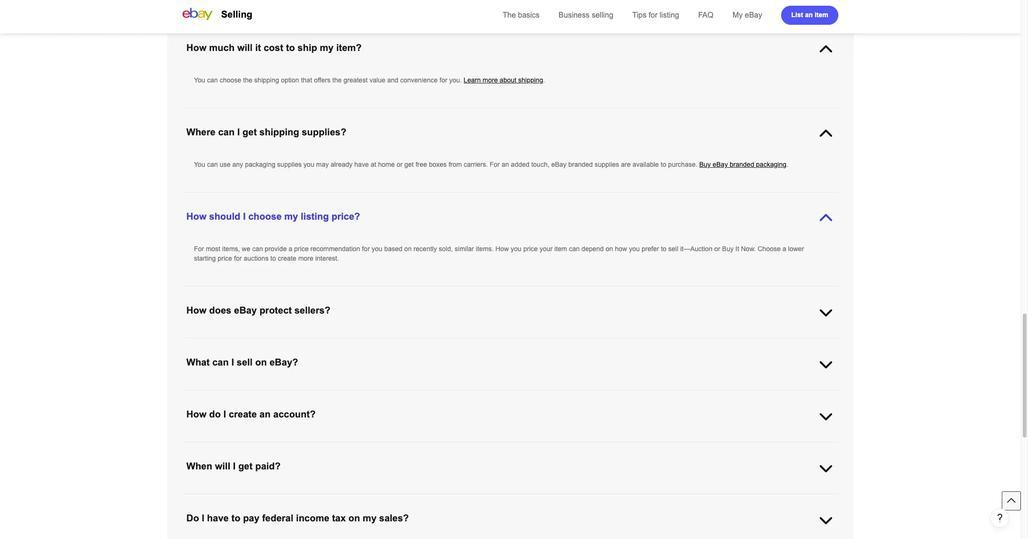 Task type: describe. For each thing, give the bounding box(es) containing it.
days.
[[713, 495, 729, 503]]

choose
[[758, 245, 781, 253]]

sales?
[[379, 513, 409, 524]]

has
[[306, 495, 317, 503]]

0 horizontal spatial sell
[[237, 357, 253, 368]]

how inside for most items, we can provide a price recommendation for you based on recently sold, similar items. how you price your item can depend on how you prefer to sell it—auction or buy it now. choose a lower starting price for auctions to create more interest.
[[496, 245, 509, 253]]

can down understand
[[212, 357, 229, 368]]

it
[[255, 42, 261, 53]]

ebay right purchase.
[[713, 161, 728, 168]]

1 horizontal spatial when
[[424, 339, 442, 347]]

do i have to pay federal income tax on my sales?
[[186, 513, 409, 524]]

faq link
[[699, 11, 714, 19]]

(excluding
[[575, 495, 605, 503]]

payment
[[278, 495, 304, 503]]

for left you.
[[440, 76, 448, 84]]

how do i create an account?
[[186, 409, 316, 420]]

on inside the after we confirm the buyer's payment has been received, payouts are sent directly to your bank account, monday through friday (excluding bank holidays), within two business days. once a payout is initiated, funds are typically available within 1-3 business days depending on your bank's normal processing time.
[[367, 505, 374, 512]]

we understand that things can happen that are out of your control as a seller. when they do, we have your back. learn more about seller protection .
[[194, 339, 632, 347]]

2 supplies from the left
[[595, 161, 620, 168]]

business
[[559, 11, 590, 19]]

can left use
[[207, 161, 218, 168]]

purchase.
[[669, 161, 698, 168]]

how for how does ebay protect sellers?
[[186, 305, 207, 316]]

tips for listing link
[[633, 11, 680, 19]]

for inside for most items, we can provide a price recommendation for you based on recently sold, similar items. how you price your item can depend on how you prefer to sell it—auction or buy it now. choose a lower starting price for auctions to create more interest.
[[194, 245, 204, 253]]

that for it
[[301, 76, 312, 84]]

through
[[530, 495, 552, 503]]

1 horizontal spatial business
[[685, 495, 711, 503]]

how
[[615, 245, 628, 253]]

your left the back.
[[496, 339, 509, 347]]

for most items, we can provide a price recommendation for you based on recently sold, similar items. how you price your item can depend on how you prefer to sell it—auction or buy it now. choose a lower starting price for auctions to create more interest.
[[194, 245, 805, 262]]

we inside for most items, we can provide a price recommendation for you based on recently sold, similar items. how you price your item can depend on how you prefer to sell it—auction or buy it now. choose a lower starting price for auctions to create more interest.
[[242, 245, 250, 253]]

1 horizontal spatial available
[[633, 161, 659, 168]]

payout
[[754, 495, 774, 503]]

time.
[[469, 505, 483, 512]]

your right of
[[354, 339, 367, 347]]

1 vertical spatial about
[[564, 339, 581, 347]]

option
[[281, 76, 299, 84]]

it—auction
[[681, 245, 713, 253]]

from
[[449, 161, 462, 168]]

starting
[[194, 255, 216, 262]]

do,
[[458, 339, 467, 347]]

value
[[370, 76, 386, 84]]

items.
[[476, 245, 494, 253]]

or inside for most items, we can provide a price recommendation for you based on recently sold, similar items. how you price your item can depend on how you prefer to sell it—auction or buy it now. choose a lower starting price for auctions to create more interest.
[[715, 245, 721, 253]]

available inside the after we confirm the buyer's payment has been received, payouts are sent directly to your bank account, monday through friday (excluding bank holidays), within two business days. once a payout is initiated, funds are typically available within 1-3 business days depending on your bank's normal processing time.
[[231, 505, 258, 512]]

i for on
[[232, 357, 234, 368]]

can left depend
[[569, 245, 580, 253]]

it
[[736, 245, 740, 253]]

how for how much will it cost to ship my item?
[[186, 42, 207, 53]]

that for protect
[[311, 339, 322, 347]]

you can choose the shipping option that offers the greatest value and convenience for you. learn more about shipping .
[[194, 76, 545, 84]]

selling
[[592, 11, 614, 19]]

typically
[[206, 505, 229, 512]]

monday
[[504, 495, 528, 503]]

funds
[[810, 495, 826, 503]]

lower
[[789, 245, 805, 253]]

where can i get shipping supplies?
[[186, 127, 347, 137]]

1 horizontal spatial choose
[[248, 211, 282, 222]]

shipping for option
[[254, 76, 279, 84]]

a right the as
[[399, 339, 403, 347]]

where
[[186, 127, 216, 137]]

2 horizontal spatial more
[[547, 339, 563, 347]]

ebay right does
[[234, 305, 257, 316]]

item?
[[336, 42, 362, 53]]

does
[[209, 305, 232, 316]]

shipping for supplies?
[[260, 127, 299, 137]]

what
[[186, 357, 210, 368]]

1 horizontal spatial will
[[237, 42, 253, 53]]

depending
[[334, 505, 365, 512]]

prefer
[[642, 245, 659, 253]]

1 horizontal spatial within
[[654, 495, 671, 503]]

1 horizontal spatial learn
[[528, 339, 545, 347]]

0 horizontal spatial have
[[207, 513, 229, 524]]

0 horizontal spatial learn
[[464, 76, 481, 84]]

touch,
[[532, 161, 550, 168]]

on right based
[[405, 245, 412, 253]]

how for how do i create an account?
[[186, 409, 207, 420]]

0 vertical spatial listing
[[660, 11, 680, 19]]

1 horizontal spatial more
[[483, 76, 498, 84]]

a left "lower"
[[783, 245, 787, 253]]

confirm
[[220, 495, 242, 503]]

learn more about shipping link
[[464, 76, 543, 84]]

provide
[[265, 245, 287, 253]]

interest.
[[315, 255, 339, 262]]

items,
[[222, 245, 240, 253]]

1-
[[278, 505, 284, 512]]

selling
[[221, 9, 253, 20]]

i for an
[[224, 409, 226, 420]]

1 branded from the left
[[569, 161, 593, 168]]

0 horizontal spatial buy
[[700, 161, 711, 168]]

0 vertical spatial or
[[397, 161, 403, 168]]

use
[[220, 161, 231, 168]]

0 horizontal spatial within
[[259, 505, 276, 512]]

understand
[[206, 339, 239, 347]]

to left pay
[[232, 513, 241, 524]]

now.
[[741, 245, 756, 253]]

boxes
[[429, 161, 447, 168]]

recommendation
[[311, 245, 360, 253]]

to left purchase.
[[661, 161, 667, 168]]

2 horizontal spatial .
[[787, 161, 789, 168]]

the for payment
[[244, 495, 253, 503]]

convenience
[[400, 76, 438, 84]]

you left may
[[304, 161, 314, 168]]

tips for listing
[[633, 11, 680, 19]]

item inside for most items, we can provide a price recommendation for you based on recently sold, similar items. how you price your item can depend on how you prefer to sell it—auction or buy it now. choose a lower starting price for auctions to create more interest.
[[555, 245, 567, 253]]

i for my
[[243, 211, 246, 222]]

buy ebay branded packaging link
[[700, 161, 787, 168]]

can up the "auctions"
[[252, 245, 263, 253]]

0 vertical spatial my
[[320, 42, 334, 53]]

we inside the after we confirm the buyer's payment has been received, payouts are sent directly to your bank account, monday through friday (excluding bank holidays), within two business days. once a payout is initiated, funds are typically available within 1-3 business days depending on your bank's normal processing time.
[[210, 495, 219, 503]]

recently
[[414, 245, 437, 253]]

any
[[232, 161, 243, 168]]

my ebay link
[[733, 11, 763, 19]]

0 horizontal spatial price
[[218, 255, 232, 262]]

based
[[384, 245, 403, 253]]

and
[[387, 76, 399, 84]]

bank's
[[391, 505, 410, 512]]

we
[[194, 339, 204, 347]]

two
[[673, 495, 683, 503]]

get for shipping
[[243, 127, 257, 137]]

ebay?
[[270, 357, 298, 368]]

1 horizontal spatial price
[[294, 245, 309, 253]]

2 horizontal spatial price
[[524, 245, 538, 253]]

directly
[[415, 495, 437, 503]]

3
[[284, 505, 288, 512]]

the for option
[[243, 76, 253, 84]]

the
[[503, 11, 516, 19]]

1 horizontal spatial for
[[490, 161, 500, 168]]

how does ebay protect sellers?
[[186, 305, 331, 316]]

after
[[194, 495, 208, 503]]

back.
[[511, 339, 527, 347]]



Task type: vqa. For each thing, say whether or not it's contained in the screenshot.
shipping corresponding to supplies?
yes



Task type: locate. For each thing, give the bounding box(es) containing it.
income
[[296, 513, 330, 524]]

1 vertical spatial you
[[194, 161, 205, 168]]

already
[[331, 161, 353, 168]]

i right the do
[[202, 513, 204, 524]]

can down much
[[207, 76, 218, 84]]

0 horizontal spatial business
[[290, 505, 316, 512]]

1 vertical spatial business
[[290, 505, 316, 512]]

item
[[815, 11, 829, 18], [555, 245, 567, 253]]

listing left the "price?"
[[301, 211, 329, 222]]

1 vertical spatial choose
[[248, 211, 282, 222]]

as
[[390, 339, 397, 347]]

0 vertical spatial business
[[685, 495, 711, 503]]

you.
[[449, 76, 462, 84]]

0 horizontal spatial branded
[[569, 161, 593, 168]]

listing right "tips" on the right of the page
[[660, 11, 680, 19]]

we right do,
[[469, 339, 478, 347]]

0 horizontal spatial we
[[210, 495, 219, 503]]

an right list
[[805, 11, 813, 18]]

business up do i have to pay federal income tax on my sales?
[[290, 505, 316, 512]]

out
[[335, 339, 344, 347]]

your left depend
[[540, 245, 553, 253]]

2 bank from the left
[[607, 495, 621, 503]]

to inside the after we confirm the buyer's payment has been received, payouts are sent directly to your bank account, monday through friday (excluding bank holidays), within two business days. once a payout is initiated, funds are typically available within 1-3 business days depending on your bank's normal processing time.
[[438, 495, 444, 503]]

item right list
[[815, 11, 829, 18]]

1 horizontal spatial have
[[355, 161, 369, 168]]

received,
[[335, 495, 362, 503]]

available
[[633, 161, 659, 168], [231, 505, 258, 512]]

you can use any packaging supplies you may already have at home or get free boxes from carriers. for an added touch, ebay branded supplies are available to purchase. buy ebay branded packaging .
[[194, 161, 789, 168]]

of
[[346, 339, 352, 347]]

list
[[792, 11, 804, 18]]

i right should
[[243, 211, 246, 222]]

buy inside for most items, we can provide a price recommendation for you based on recently sold, similar items. how you price your item can depend on how you prefer to sell it—auction or buy it now. choose a lower starting price for auctions to create more interest.
[[723, 245, 734, 253]]

1 horizontal spatial packaging
[[757, 161, 787, 168]]

2 horizontal spatial have
[[479, 339, 494, 347]]

0 vertical spatial choose
[[220, 76, 241, 84]]

when
[[424, 339, 442, 347], [186, 461, 212, 472]]

0 horizontal spatial bank
[[461, 495, 475, 503]]

learn right you.
[[464, 76, 481, 84]]

1 horizontal spatial about
[[564, 339, 581, 347]]

0 vertical spatial sell
[[669, 245, 679, 253]]

1 packaging from the left
[[245, 161, 276, 168]]

available up pay
[[231, 505, 258, 512]]

will up confirm
[[215, 461, 230, 472]]

2 branded from the left
[[730, 161, 755, 168]]

1 horizontal spatial branded
[[730, 161, 755, 168]]

shipping
[[254, 76, 279, 84], [519, 76, 543, 84], [260, 127, 299, 137]]

ebay right "my" on the top right of page
[[745, 11, 763, 19]]

for up starting
[[194, 245, 204, 253]]

supplies
[[277, 161, 302, 168], [595, 161, 620, 168]]

1 vertical spatial item
[[555, 245, 567, 253]]

the inside the after we confirm the buyer's payment has been received, payouts are sent directly to your bank account, monday through friday (excluding bank holidays), within two business days. once a payout is initiated, funds are typically available within 1-3 business days depending on your bank's normal processing time.
[[244, 495, 253, 503]]

my up provide
[[285, 211, 298, 222]]

can right where
[[218, 127, 235, 137]]

a right provide
[[289, 245, 292, 253]]

i down understand
[[232, 357, 234, 368]]

is
[[776, 495, 781, 503]]

sent
[[401, 495, 414, 503]]

i right do
[[224, 409, 226, 420]]

my right ship
[[320, 42, 334, 53]]

sell right prefer
[[669, 245, 679, 253]]

do
[[186, 513, 199, 524]]

1 vertical spatial when
[[186, 461, 212, 472]]

1 vertical spatial or
[[715, 245, 721, 253]]

more left interest.
[[298, 255, 314, 262]]

1 vertical spatial have
[[479, 339, 494, 347]]

0 vertical spatial you
[[194, 76, 205, 84]]

my
[[733, 11, 743, 19]]

0 horizontal spatial when
[[186, 461, 212, 472]]

for down items,
[[234, 255, 242, 262]]

listing
[[660, 11, 680, 19], [301, 211, 329, 222]]

1 vertical spatial my
[[285, 211, 298, 222]]

price right provide
[[294, 245, 309, 253]]

they
[[443, 339, 456, 347]]

i
[[237, 127, 240, 137], [243, 211, 246, 222], [232, 357, 234, 368], [224, 409, 226, 420], [233, 461, 236, 472], [202, 513, 204, 524]]

to right prefer
[[661, 245, 667, 253]]

get left paid?
[[238, 461, 253, 472]]

create right do
[[229, 409, 257, 420]]

been
[[319, 495, 333, 503]]

sold,
[[439, 245, 453, 253]]

get for paid?
[[238, 461, 253, 472]]

2 vertical spatial we
[[210, 495, 219, 503]]

1 vertical spatial sell
[[237, 357, 253, 368]]

0 vertical spatial about
[[500, 76, 517, 84]]

i for shipping
[[237, 127, 240, 137]]

once
[[731, 495, 747, 503]]

can
[[207, 76, 218, 84], [218, 127, 235, 137], [207, 161, 218, 168], [252, 245, 263, 253], [569, 245, 580, 253], [274, 339, 285, 347], [212, 357, 229, 368]]

i up any
[[237, 127, 240, 137]]

much
[[209, 42, 235, 53]]

0 vertical spatial will
[[237, 42, 253, 53]]

1 horizontal spatial create
[[278, 255, 297, 262]]

can right things
[[274, 339, 285, 347]]

1 bank from the left
[[461, 495, 475, 503]]

on down payouts
[[367, 505, 374, 512]]

paid?
[[255, 461, 281, 472]]

0 horizontal spatial for
[[194, 245, 204, 253]]

1 vertical spatial more
[[298, 255, 314, 262]]

to
[[286, 42, 295, 53], [661, 161, 667, 168], [661, 245, 667, 253], [271, 255, 276, 262], [438, 495, 444, 503], [232, 513, 241, 524]]

the right offers
[[333, 76, 342, 84]]

help, opens dialogs image
[[996, 514, 1005, 523]]

the left buyer's
[[244, 495, 253, 503]]

branded
[[569, 161, 593, 168], [730, 161, 755, 168]]

buy left 'it'
[[723, 245, 734, 253]]

1 vertical spatial buy
[[723, 245, 734, 253]]

should
[[209, 211, 241, 222]]

to down provide
[[271, 255, 276, 262]]

business right two
[[685, 495, 711, 503]]

sell
[[669, 245, 679, 253], [237, 357, 253, 368]]

have right do,
[[479, 339, 494, 347]]

you right 'items.'
[[511, 245, 522, 253]]

you
[[304, 161, 314, 168], [372, 245, 383, 253], [511, 245, 522, 253], [629, 245, 640, 253]]

1 horizontal spatial .
[[630, 339, 632, 347]]

you for where
[[194, 161, 205, 168]]

1 horizontal spatial listing
[[660, 11, 680, 19]]

or left 'it'
[[715, 245, 721, 253]]

within down buyer's
[[259, 505, 276, 512]]

create inside for most items, we can provide a price recommendation for you based on recently sold, similar items. how you price your item can depend on how you prefer to sell it—auction or buy it now. choose a lower starting price for auctions to create more interest.
[[278, 255, 297, 262]]

price?
[[332, 211, 360, 222]]

account?
[[273, 409, 316, 420]]

0 vertical spatial create
[[278, 255, 297, 262]]

1 supplies from the left
[[277, 161, 302, 168]]

0 horizontal spatial create
[[229, 409, 257, 420]]

0 vertical spatial more
[[483, 76, 498, 84]]

how
[[186, 42, 207, 53], [186, 211, 207, 222], [496, 245, 509, 253], [186, 305, 207, 316], [186, 409, 207, 420]]

2 horizontal spatial my
[[363, 513, 377, 524]]

ebay right touch,
[[552, 161, 567, 168]]

sellers?
[[295, 305, 331, 316]]

my
[[320, 42, 334, 53], [285, 211, 298, 222], [363, 513, 377, 524]]

my down payouts
[[363, 513, 377, 524]]

learn right the back.
[[528, 339, 545, 347]]

for right carriers.
[[490, 161, 500, 168]]

have down typically
[[207, 513, 229, 524]]

when will i get paid?
[[186, 461, 281, 472]]

how right 'items.'
[[496, 245, 509, 253]]

2 you from the top
[[194, 161, 205, 168]]

0 horizontal spatial more
[[298, 255, 314, 262]]

0 vertical spatial we
[[242, 245, 250, 253]]

you
[[194, 76, 205, 84], [194, 161, 205, 168]]

1 horizontal spatial sell
[[669, 245, 679, 253]]

item left depend
[[555, 245, 567, 253]]

normal
[[412, 505, 433, 512]]

seller
[[583, 339, 599, 347]]

buyer's
[[255, 495, 277, 503]]

for right "tips" on the right of the page
[[649, 11, 658, 19]]

on down things
[[255, 357, 267, 368]]

0 horizontal spatial will
[[215, 461, 230, 472]]

ebay
[[745, 11, 763, 19], [552, 161, 567, 168], [713, 161, 728, 168], [234, 305, 257, 316]]

1 you from the top
[[194, 76, 205, 84]]

the down how much will it cost to ship my item?
[[243, 76, 253, 84]]

supplies?
[[302, 127, 347, 137]]

2 vertical spatial more
[[547, 339, 563, 347]]

0 vertical spatial get
[[243, 127, 257, 137]]

a right once
[[749, 495, 752, 503]]

things
[[254, 339, 272, 347]]

bank left holidays),
[[607, 495, 621, 503]]

i for paid?
[[233, 461, 236, 472]]

1 vertical spatial available
[[231, 505, 258, 512]]

2 packaging from the left
[[757, 161, 787, 168]]

0 vertical spatial learn
[[464, 76, 481, 84]]

0 horizontal spatial available
[[231, 505, 258, 512]]

how should i choose my listing price?
[[186, 211, 360, 222]]

greatest
[[344, 76, 368, 84]]

more inside for most items, we can provide a price recommendation for you based on recently sold, similar items. how you price your item can depend on how you prefer to sell it—auction or buy it now. choose a lower starting price for auctions to create more interest.
[[298, 255, 314, 262]]

a
[[289, 245, 292, 253], [783, 245, 787, 253], [399, 339, 403, 347], [749, 495, 752, 503]]

1 vertical spatial get
[[405, 161, 414, 168]]

2 vertical spatial .
[[630, 339, 632, 347]]

1 horizontal spatial bank
[[607, 495, 621, 503]]

your down payouts
[[376, 505, 389, 512]]

about
[[500, 76, 517, 84], [564, 339, 581, 347]]

business
[[685, 495, 711, 503], [290, 505, 316, 512]]

an left the account?
[[260, 409, 271, 420]]

0 vertical spatial when
[[424, 339, 442, 347]]

protect
[[260, 305, 292, 316]]

that
[[301, 76, 312, 84], [241, 339, 252, 347], [311, 339, 322, 347]]

for
[[649, 11, 658, 19], [440, 76, 448, 84], [362, 245, 370, 253], [234, 255, 242, 262]]

the basics
[[503, 11, 540, 19]]

pay
[[243, 513, 260, 524]]

depend
[[582, 245, 604, 253]]

we up typically
[[210, 495, 219, 503]]

that right happen
[[311, 339, 322, 347]]

tips
[[633, 11, 647, 19]]

0 vertical spatial have
[[355, 161, 369, 168]]

0 vertical spatial .
[[543, 76, 545, 84]]

may
[[316, 161, 329, 168]]

available left purchase.
[[633, 161, 659, 168]]

1 horizontal spatial or
[[715, 245, 721, 253]]

added
[[511, 161, 530, 168]]

1 vertical spatial for
[[194, 245, 204, 253]]

for left based
[[362, 245, 370, 253]]

more left seller
[[547, 339, 563, 347]]

on down depending at the bottom
[[349, 513, 360, 524]]

an left added
[[502, 161, 509, 168]]

0 vertical spatial within
[[654, 495, 671, 503]]

0 horizontal spatial listing
[[301, 211, 329, 222]]

2 vertical spatial my
[[363, 513, 377, 524]]

1 vertical spatial within
[[259, 505, 276, 512]]

0 horizontal spatial about
[[500, 76, 517, 84]]

1 vertical spatial create
[[229, 409, 257, 420]]

2 vertical spatial get
[[238, 461, 253, 472]]

sell down understand
[[237, 357, 253, 368]]

your inside for most items, we can provide a price recommendation for you based on recently sold, similar items. how you price your item can depend on how you prefer to sell it—auction or buy it now. choose a lower starting price for auctions to create more interest.
[[540, 245, 553, 253]]

will
[[237, 42, 253, 53], [215, 461, 230, 472]]

choose
[[220, 76, 241, 84], [248, 211, 282, 222]]

1 horizontal spatial my
[[320, 42, 334, 53]]

when left they
[[424, 339, 442, 347]]

my ebay
[[733, 11, 763, 19]]

when up after
[[186, 461, 212, 472]]

processing
[[434, 505, 467, 512]]

how left does
[[186, 305, 207, 316]]

your
[[540, 245, 553, 253], [354, 339, 367, 347], [496, 339, 509, 347], [446, 495, 459, 503], [376, 505, 389, 512]]

home
[[378, 161, 395, 168]]

how left much
[[186, 42, 207, 53]]

on
[[405, 245, 412, 253], [606, 245, 613, 253], [255, 357, 267, 368], [367, 505, 374, 512], [349, 513, 360, 524]]

1 vertical spatial learn
[[528, 339, 545, 347]]

0 vertical spatial an
[[805, 11, 813, 18]]

1 horizontal spatial supplies
[[595, 161, 620, 168]]

have left at
[[355, 161, 369, 168]]

create down provide
[[278, 255, 297, 262]]

0 vertical spatial buy
[[700, 161, 711, 168]]

i up confirm
[[233, 461, 236, 472]]

1 vertical spatial will
[[215, 461, 230, 472]]

0 horizontal spatial an
[[260, 409, 271, 420]]

more right you.
[[483, 76, 498, 84]]

friday
[[554, 495, 573, 503]]

you for how
[[194, 76, 205, 84]]

0 horizontal spatial .
[[543, 76, 545, 84]]

most
[[206, 245, 220, 253]]

tax
[[332, 513, 346, 524]]

or
[[397, 161, 403, 168], [715, 245, 721, 253]]

price down items,
[[218, 255, 232, 262]]

that left offers
[[301, 76, 312, 84]]

1 horizontal spatial buy
[[723, 245, 734, 253]]

a inside the after we confirm the buyer's payment has been received, payouts are sent directly to your bank account, monday through friday (excluding bank holidays), within two business days. once a payout is initiated, funds are typically available within 1-3 business days depending on your bank's normal processing time.
[[749, 495, 752, 503]]

you right how at top
[[629, 245, 640, 253]]

at
[[371, 161, 376, 168]]

auctions
[[244, 255, 269, 262]]

how for how should i choose my listing price?
[[186, 211, 207, 222]]

0 vertical spatial available
[[633, 161, 659, 168]]

get up any
[[243, 127, 257, 137]]

initiated,
[[783, 495, 808, 503]]

1 vertical spatial an
[[502, 161, 509, 168]]

you left based
[[372, 245, 383, 253]]

how left should
[[186, 211, 207, 222]]

buy right purchase.
[[700, 161, 711, 168]]

or right home at the top of the page
[[397, 161, 403, 168]]

2 horizontal spatial we
[[469, 339, 478, 347]]

your up "processing"
[[446, 495, 459, 503]]

0 horizontal spatial item
[[555, 245, 567, 253]]

we up the "auctions"
[[242, 245, 250, 253]]

sell inside for most items, we can provide a price recommendation for you based on recently sold, similar items. how you price your item can depend on how you prefer to sell it—auction or buy it now. choose a lower starting price for auctions to create more interest.
[[669, 245, 679, 253]]

on left how at top
[[606, 245, 613, 253]]

0 vertical spatial item
[[815, 11, 829, 18]]

1 vertical spatial we
[[469, 339, 478, 347]]

0 horizontal spatial packaging
[[245, 161, 276, 168]]

within
[[654, 495, 671, 503], [259, 505, 276, 512]]

0 horizontal spatial or
[[397, 161, 403, 168]]

account,
[[477, 495, 502, 503]]

do
[[209, 409, 221, 420]]

get
[[243, 127, 257, 137], [405, 161, 414, 168], [238, 461, 253, 472]]

bank up 'time.'
[[461, 495, 475, 503]]

0 horizontal spatial supplies
[[277, 161, 302, 168]]

choose down much
[[220, 76, 241, 84]]

business selling link
[[559, 11, 614, 19]]

days
[[318, 505, 332, 512]]

1 vertical spatial .
[[787, 161, 789, 168]]

to left ship
[[286, 42, 295, 53]]

1 horizontal spatial we
[[242, 245, 250, 253]]

1 horizontal spatial item
[[815, 11, 829, 18]]

2 horizontal spatial an
[[805, 11, 813, 18]]

that left things
[[241, 339, 252, 347]]

how left do
[[186, 409, 207, 420]]



